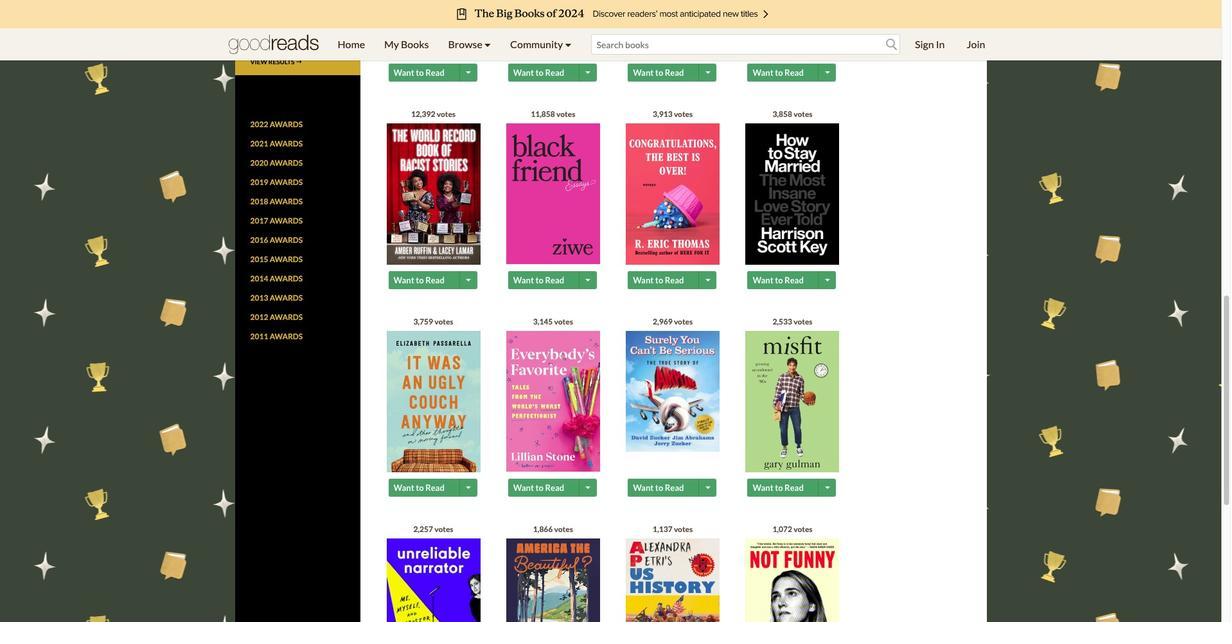 Task type: vqa. For each thing, say whether or not it's contained in the screenshot.
if
no



Task type: describe. For each thing, give the bounding box(es) containing it.
awards for 2015 awards
[[270, 255, 303, 264]]

2020 awards link
[[250, 158, 303, 168]]

2016 awards
[[250, 235, 303, 245]]

Search for books to add to your shelves search field
[[591, 34, 900, 55]]

how to stay married by harrison scott key image
[[746, 123, 840, 267]]

2020 awards
[[250, 158, 303, 168]]

1,866
[[533, 524, 553, 534]]

read for want to read button above 1,137
[[665, 482, 684, 493]]

want to read button down 'books'
[[389, 63, 461, 81]]

read for want to read button over 1,072
[[785, 482, 804, 493]]

1,072
[[773, 524, 792, 534]]

votes for 2,533 votes
[[794, 317, 813, 326]]

2022 awards
[[250, 120, 303, 129]]

awards for 2021 awards
[[270, 139, 303, 149]]

want to read button up 3,145
[[508, 271, 581, 289]]

2022 awards link
[[250, 120, 303, 129]]

congratulations, the best is over! by r. eric thomas image
[[626, 123, 720, 265]]

awards for 2022 awards
[[270, 120, 303, 129]]

2,533 votes
[[773, 317, 813, 326]]

to for want to read button on top of 3,145
[[536, 275, 544, 285]]

want to read up 3,759
[[394, 275, 445, 285]]

in
[[936, 38, 945, 50]]

want up '2,257' on the bottom left
[[394, 482, 414, 493]]

read for want to read button below community ▾ dropdown button
[[545, 67, 564, 78]]

want to read up 3,858
[[753, 67, 804, 78]]

3,913 votes
[[653, 109, 693, 119]]

2014 awards
[[250, 274, 303, 284]]

2011 awards link
[[250, 332, 303, 342]]

votes for 1,137 votes
[[674, 524, 693, 534]]

to for want to read button above 3,858
[[775, 67, 783, 78]]

2013
[[250, 293, 268, 303]]

read for want to read button above 3,913
[[665, 67, 684, 78]]

3,145
[[533, 317, 553, 326]]

want up 3,913
[[633, 67, 654, 78]]

2022
[[250, 120, 268, 129]]

want to read button up 1,072
[[748, 479, 820, 497]]

join link
[[957, 28, 995, 60]]

2,969
[[653, 317, 673, 326]]

2015 awards
[[250, 255, 303, 264]]

want down community
[[513, 67, 534, 78]]

view
[[250, 58, 267, 66]]

awards for 2017 awards
[[270, 216, 303, 226]]

want to read button up 2,533
[[748, 271, 820, 289]]

awards for 2013 awards
[[270, 293, 303, 303]]

sign
[[915, 38, 934, 50]]

the world record book of racist stories by amber ruffin image
[[387, 123, 480, 265]]

1,866 votes
[[533, 524, 573, 534]]

1,137 votes
[[653, 524, 693, 534]]

alexandra petri's us history by alexandra petri image
[[626, 538, 720, 622]]

awards for 2012 awards
[[270, 313, 303, 322]]

want to read up 3,145
[[513, 275, 564, 285]]

read for want to read button over 2,969
[[665, 275, 684, 285]]

votes for 1,866 votes
[[554, 524, 573, 534]]

want to read up 1,072
[[753, 482, 804, 493]]

menu containing home
[[328, 28, 581, 60]]

want to read up 1,137
[[633, 482, 684, 493]]

votes for 2,257 votes
[[435, 524, 454, 534]]

12,392 votes
[[411, 109, 456, 119]]

read for want to read button on top of 3,759
[[426, 275, 445, 285]]

2017 awards link
[[250, 216, 303, 226]]

2018 awards
[[250, 197, 303, 207]]

misfit by gary gulman image
[[746, 331, 840, 476]]

want up 1,137
[[633, 482, 654, 493]]

sign in
[[915, 38, 945, 50]]

2013 awards link
[[250, 293, 303, 303]]

everybody's favorite by lillian stone image
[[506, 331, 600, 472]]

to for want to read button over '2,257' on the bottom left
[[416, 482, 424, 493]]

want to read up '2,257' on the bottom left
[[394, 482, 445, 493]]

want up 2,969
[[633, 275, 654, 285]]

want to read button up 1,866
[[508, 479, 581, 497]]

3,858
[[773, 109, 792, 119]]

2013 awards
[[250, 293, 303, 303]]

awards for 2018 awards
[[270, 197, 303, 207]]

2019 awards
[[250, 178, 303, 187]]

votes for 3,145 votes
[[554, 317, 573, 326]]

want up 3,759
[[394, 275, 414, 285]]

2011 awards
[[250, 332, 303, 342]]

browse
[[448, 38, 483, 50]]

community
[[510, 38, 563, 50]]

want to read up 1,866
[[513, 482, 564, 493]]

2015 awards link
[[250, 255, 303, 264]]

awards for 2019 awards
[[270, 178, 303, 187]]

want to read button up 3,759
[[389, 271, 461, 289]]

read for want to read button on top of 2,533
[[785, 275, 804, 285]]

2012 awards link
[[250, 313, 303, 322]]



Task type: locate. For each thing, give the bounding box(es) containing it.
to for want to read button above 1,137
[[655, 482, 663, 493]]

2014 awards link
[[250, 274, 303, 284]]

6 awards from the top
[[270, 216, 303, 226]]

2,257
[[414, 524, 433, 534]]

read down 'books'
[[426, 67, 445, 78]]

12 awards from the top
[[270, 332, 303, 342]]

3,858 votes
[[773, 109, 813, 119]]

not funny by jena friedman image
[[746, 538, 840, 622]]

votes right 2,533
[[794, 317, 813, 326]]

to for want to read button under 'books'
[[416, 67, 424, 78]]

awards down 2012 awards link
[[270, 332, 303, 342]]

3,913
[[653, 109, 673, 119]]

1,072 votes
[[773, 524, 813, 534]]

want up 2,533
[[753, 275, 774, 285]]

▾ for community ▾
[[565, 38, 572, 50]]

unreliable narrator by aparna nancherla image
[[387, 538, 480, 622]]

to for want to read button below community ▾ dropdown button
[[536, 67, 544, 78]]

to for want to read button on top of 2,533
[[775, 275, 783, 285]]

0 horizontal spatial ▾
[[485, 38, 491, 50]]

read up 3,759 votes
[[426, 275, 445, 285]]

read
[[426, 67, 445, 78], [545, 67, 564, 78], [665, 67, 684, 78], [785, 67, 804, 78], [426, 275, 445, 285], [545, 275, 564, 285], [665, 275, 684, 285], [785, 275, 804, 285], [426, 482, 445, 493], [545, 482, 564, 493], [665, 482, 684, 493], [785, 482, 804, 493]]

want to read down 'books'
[[394, 67, 445, 78]]

want up 1,866
[[513, 482, 534, 493]]

votes
[[437, 109, 456, 119], [557, 109, 576, 119], [674, 109, 693, 119], [794, 109, 813, 119], [435, 317, 454, 326], [554, 317, 573, 326], [674, 317, 693, 326], [794, 317, 813, 326], [435, 524, 454, 534], [554, 524, 573, 534], [674, 524, 693, 534], [794, 524, 813, 534]]

9 awards from the top
[[270, 274, 303, 284]]

awards down "2018 awards" at the top of page
[[270, 216, 303, 226]]

read up 3,145 votes
[[545, 275, 564, 285]]

awards up 2017 awards link
[[270, 197, 303, 207]]

▾ for browse ▾
[[485, 38, 491, 50]]

votes right 1,137
[[674, 524, 693, 534]]

awards for 2020 awards
[[270, 158, 303, 168]]

10 awards from the top
[[270, 293, 303, 303]]

surely you can't be serious by david zucker image
[[626, 331, 720, 452]]

want to read button up 1,137
[[628, 479, 701, 497]]

read for want to read button above 3,858
[[785, 67, 804, 78]]

awards up 2015 awards
[[270, 235, 303, 245]]

votes right 2,969
[[674, 317, 693, 326]]

▾ inside popup button
[[485, 38, 491, 50]]

votes right 12,392
[[437, 109, 456, 119]]

awards up "2018 awards" at the top of page
[[270, 178, 303, 187]]

votes right 1,866
[[554, 524, 573, 534]]

12,392
[[411, 109, 435, 119]]

to for want to read button over 1,072
[[775, 482, 783, 493]]

home link
[[328, 28, 375, 60]]

votes right '2,257' on the bottom left
[[435, 524, 454, 534]]

8 awards from the top
[[270, 255, 303, 264]]

2016 awards link
[[250, 235, 303, 245]]

votes right 3,145
[[554, 317, 573, 326]]

the most anticipated books of 2024 image
[[97, 0, 1125, 28]]

read up 2,257 votes
[[426, 482, 445, 493]]

read up 3,858 votes
[[785, 67, 804, 78]]

votes right 3,913
[[674, 109, 693, 119]]

votes right 3,858
[[794, 109, 813, 119]]

humor view results →
[[250, 45, 302, 66]]

▾ right browse
[[485, 38, 491, 50]]

to for want to read button over 2,969
[[655, 275, 663, 285]]

to up 3,145
[[536, 275, 544, 285]]

want to read button up 3,858
[[748, 63, 820, 81]]

awards down 2016 awards
[[270, 255, 303, 264]]

votes for 3,858 votes
[[794, 109, 813, 119]]

want up 3,145
[[513, 275, 534, 285]]

votes for 12,392 votes
[[437, 109, 456, 119]]

2017
[[250, 216, 268, 226]]

want to read down community ▾ dropdown button
[[513, 67, 564, 78]]

2 ▾ from the left
[[565, 38, 572, 50]]

want to read button
[[389, 63, 461, 81], [508, 63, 581, 81], [628, 63, 701, 81], [748, 63, 820, 81], [389, 271, 461, 289], [508, 271, 581, 289], [628, 271, 701, 289], [748, 271, 820, 289], [389, 479, 461, 497], [508, 479, 581, 497], [628, 479, 701, 497], [748, 479, 820, 497]]

want to read button up '2,257' on the bottom left
[[389, 479, 461, 497]]

→
[[296, 58, 302, 66]]

books
[[401, 38, 429, 50]]

to down 'books'
[[416, 67, 424, 78]]

to
[[416, 67, 424, 78], [536, 67, 544, 78], [655, 67, 663, 78], [775, 67, 783, 78], [416, 275, 424, 285], [536, 275, 544, 285], [655, 275, 663, 285], [775, 275, 783, 285], [416, 482, 424, 493], [536, 482, 544, 493], [655, 482, 663, 493], [775, 482, 783, 493]]

my
[[384, 38, 399, 50]]

read up 1,866 votes
[[545, 482, 564, 493]]

awards up 2012 awards
[[270, 293, 303, 303]]

5 awards from the top
[[270, 197, 303, 207]]

my books link
[[375, 28, 439, 60]]

2012
[[250, 313, 268, 322]]

to up 1,866
[[536, 482, 544, 493]]

want to read up 2,969
[[633, 275, 684, 285]]

votes for 1,072 votes
[[794, 524, 813, 534]]

awards
[[270, 120, 303, 129], [270, 139, 303, 149], [270, 158, 303, 168], [270, 178, 303, 187], [270, 197, 303, 207], [270, 216, 303, 226], [270, 235, 303, 245], [270, 255, 303, 264], [270, 274, 303, 284], [270, 293, 303, 303], [270, 313, 303, 322], [270, 332, 303, 342]]

browse ▾
[[448, 38, 491, 50]]

community ▾
[[510, 38, 572, 50]]

votes right 11,858
[[557, 109, 576, 119]]

to for want to read button over 1,866
[[536, 482, 544, 493]]

to up 3,913
[[655, 67, 663, 78]]

read up 3,913 votes
[[665, 67, 684, 78]]

votes right 3,759
[[435, 317, 454, 326]]

2011
[[250, 332, 268, 342]]

sign in link
[[906, 28, 955, 60]]

3,145 votes
[[533, 317, 573, 326]]

awards up 2019 awards link
[[270, 158, 303, 168]]

community ▾ button
[[501, 28, 581, 60]]

1,137
[[653, 524, 673, 534]]

read for want to read button over 1,866
[[545, 482, 564, 493]]

2,969 votes
[[653, 317, 693, 326]]

votes for 3,759 votes
[[435, 317, 454, 326]]

2021 awards
[[250, 139, 303, 149]]

2018 awards link
[[250, 197, 303, 207]]

read up 2,969 votes
[[665, 275, 684, 285]]

awards for 2011 awards
[[270, 332, 303, 342]]

want to read button up 3,913
[[628, 63, 701, 81]]

to up 2,969
[[655, 275, 663, 285]]

4 awards from the top
[[270, 178, 303, 187]]

it was an ugly couch anyway by elizabeth passarella image
[[387, 331, 480, 473]]

votes right 1,072
[[794, 524, 813, 534]]

to up 3,759
[[416, 275, 424, 285]]

humor
[[250, 45, 280, 55]]

read for want to read button over '2,257' on the bottom left
[[426, 482, 445, 493]]

3 awards from the top
[[270, 158, 303, 168]]

want to read button up 2,969
[[628, 271, 701, 289]]

2019 awards link
[[250, 178, 303, 187]]

1 ▾ from the left
[[485, 38, 491, 50]]

to for want to read button above 3,913
[[655, 67, 663, 78]]

awards up 2011 awards link
[[270, 313, 303, 322]]

▾ right community
[[565, 38, 572, 50]]

awards up 2021 awards
[[270, 120, 303, 129]]

to down community ▾ dropdown button
[[536, 67, 544, 78]]

my books
[[384, 38, 429, 50]]

votes for 11,858 votes
[[557, 109, 576, 119]]

read up 2,533 votes
[[785, 275, 804, 285]]

Search books text field
[[591, 34, 900, 55]]

2,533
[[773, 317, 792, 326]]

black friend by ziwe image
[[506, 123, 600, 264]]

read down community ▾ dropdown button
[[545, 67, 564, 78]]

2016
[[250, 235, 268, 245]]

want to read button down community ▾ dropdown button
[[508, 63, 581, 81]]

11,858 votes
[[531, 109, 576, 119]]

awards down 2022 awards link at the top left
[[270, 139, 303, 149]]

want to read up 3,913
[[633, 67, 684, 78]]

3,759 votes
[[414, 317, 454, 326]]

awards down 2015 awards link
[[270, 274, 303, 284]]

2015
[[250, 255, 268, 264]]

results
[[269, 58, 295, 66]]

2019
[[250, 178, 268, 187]]

xoxo, cody by cody rigsby image
[[746, 0, 840, 57]]

to up 2,533
[[775, 275, 783, 285]]

2021 awards link
[[250, 139, 303, 149]]

join
[[967, 38, 986, 50]]

11,858
[[531, 109, 555, 119]]

2012 awards
[[250, 313, 303, 322]]

▾ inside dropdown button
[[565, 38, 572, 50]]

▾
[[485, 38, 491, 50], [565, 38, 572, 50]]

11 awards from the top
[[270, 313, 303, 322]]

america the beautiful? by blythe roberson image
[[506, 538, 600, 622]]

want up 1,072
[[753, 482, 774, 493]]

to up '2,257' on the bottom left
[[416, 482, 424, 493]]

votes for 2,969 votes
[[674, 317, 693, 326]]

2,257 votes
[[414, 524, 454, 534]]

1 horizontal spatial ▾
[[565, 38, 572, 50]]

2018
[[250, 197, 268, 207]]

awards for 2014 awards
[[270, 274, 303, 284]]

2021
[[250, 139, 268, 149]]

want to read up 2,533
[[753, 275, 804, 285]]

browse ▾ button
[[439, 28, 501, 60]]

want
[[394, 67, 414, 78], [513, 67, 534, 78], [633, 67, 654, 78], [753, 67, 774, 78], [394, 275, 414, 285], [513, 275, 534, 285], [633, 275, 654, 285], [753, 275, 774, 285], [394, 482, 414, 493], [513, 482, 534, 493], [633, 482, 654, 493], [753, 482, 774, 493]]

read for want to read button on top of 3,145
[[545, 275, 564, 285]]

want down my books link
[[394, 67, 414, 78]]

read for want to read button under 'books'
[[426, 67, 445, 78]]

home
[[338, 38, 365, 50]]

want down search for books to add to your shelves search box
[[753, 67, 774, 78]]

menu
[[328, 28, 581, 60]]

read up 1,072 votes on the right bottom of the page
[[785, 482, 804, 493]]

to up 3,858
[[775, 67, 783, 78]]

to up 1,137
[[655, 482, 663, 493]]

votes for 3,913 votes
[[674, 109, 693, 119]]

2 awards from the top
[[270, 139, 303, 149]]

to up 1,072
[[775, 482, 783, 493]]

read up 1,137 votes
[[665, 482, 684, 493]]

1 awards from the top
[[270, 120, 303, 129]]

3,759
[[414, 317, 433, 326]]

7 awards from the top
[[270, 235, 303, 245]]

to for want to read button on top of 3,759
[[416, 275, 424, 285]]

2014
[[250, 274, 268, 284]]

want to read
[[394, 67, 445, 78], [513, 67, 564, 78], [633, 67, 684, 78], [753, 67, 804, 78], [394, 275, 445, 285], [513, 275, 564, 285], [633, 275, 684, 285], [753, 275, 804, 285], [394, 482, 445, 493], [513, 482, 564, 493], [633, 482, 684, 493], [753, 482, 804, 493]]

2020
[[250, 158, 268, 168]]

awards for 2016 awards
[[270, 235, 303, 245]]

2017 awards
[[250, 216, 303, 226]]



